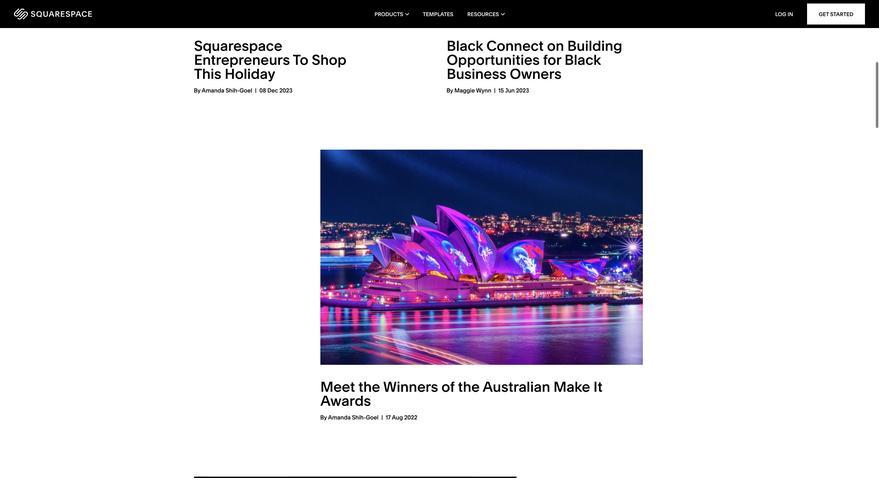 Task type: vqa. For each thing, say whether or not it's contained in the screenshot.
17 Aug 2022
yes



Task type: locate. For each thing, give the bounding box(es) containing it.
1 horizontal spatial shih-
[[352, 415, 366, 422]]

1 vertical spatial goel
[[366, 415, 379, 422]]

08 dec 2023
[[260, 87, 293, 94]]

shih- down holiday
[[226, 87, 240, 94]]

by amanda shih-goel
[[194, 87, 252, 94], [320, 415, 379, 422]]

aug
[[392, 415, 403, 422]]

squarespace logo link
[[14, 8, 184, 20]]

meet
[[320, 379, 355, 396]]

connect
[[487, 37, 544, 55]]

2023 for for
[[516, 87, 529, 94]]

17 aug 2022
[[386, 415, 418, 422]]

by down this
[[194, 87, 201, 94]]

templates link
[[423, 0, 454, 28]]

1 vertical spatial by amanda shih-goel
[[320, 415, 379, 422]]

2 2023 from the left
[[516, 87, 529, 94]]

goel left 17
[[366, 415, 379, 422]]

1 vertical spatial amanda
[[328, 415, 351, 422]]

0 horizontal spatial the
[[358, 379, 380, 396]]

amanda down awards
[[328, 415, 351, 422]]

0 horizontal spatial goel
[[240, 87, 252, 94]]

shih-
[[226, 87, 240, 94], [352, 415, 366, 422]]

make
[[554, 379, 590, 396]]

shih- down awards
[[352, 415, 366, 422]]

1 vertical spatial shih-
[[352, 415, 366, 422]]

1 horizontal spatial by
[[320, 415, 327, 422]]

by maggie wynn
[[447, 87, 492, 94]]

wynn
[[476, 87, 492, 94]]

0 vertical spatial shih-
[[226, 87, 240, 94]]

1 horizontal spatial amanda
[[328, 415, 351, 422]]

1 horizontal spatial goel
[[366, 415, 379, 422]]

the
[[358, 379, 380, 396], [458, 379, 480, 396]]

this
[[194, 65, 221, 83]]

products
[[375, 11, 404, 17]]

0 vertical spatial amanda
[[202, 87, 224, 94]]

2023 right jun
[[516, 87, 529, 94]]

owners
[[510, 65, 562, 83]]

black right the for
[[565, 51, 601, 69]]

1 horizontal spatial the
[[458, 379, 480, 396]]

2023
[[280, 87, 293, 94], [516, 87, 529, 94]]

the right meet
[[358, 379, 380, 396]]

holiday
[[225, 65, 275, 83]]

15
[[499, 87, 504, 94]]

2023 for holiday
[[280, 87, 293, 94]]

0 horizontal spatial by amanda shih-goel
[[194, 87, 252, 94]]

by for squarespace entrepreneurs to shop this holiday
[[194, 87, 201, 94]]

amanda
[[202, 87, 224, 94], [328, 415, 351, 422]]

business
[[447, 65, 507, 83]]

by down awards
[[320, 415, 327, 422]]

the right of
[[458, 379, 480, 396]]

of
[[442, 379, 455, 396]]

by amanda shih-goel down this
[[194, 87, 252, 94]]

by for black connect on building opportunities for black business owners
[[447, 87, 453, 94]]

0 vertical spatial by amanda shih-goel
[[194, 87, 252, 94]]

amanda for squarespace entrepreneurs to shop this holiday
[[202, 87, 224, 94]]

2 horizontal spatial by
[[447, 87, 453, 94]]

get started
[[819, 11, 854, 17]]

resources button
[[468, 0, 505, 28]]

black up business
[[447, 37, 483, 55]]

amanda down this
[[202, 87, 224, 94]]

2023 right dec
[[280, 87, 293, 94]]

1 horizontal spatial by amanda shih-goel
[[320, 415, 379, 422]]

1 horizontal spatial black
[[565, 51, 601, 69]]

0 vertical spatial goel
[[240, 87, 252, 94]]

by
[[194, 87, 201, 94], [447, 87, 453, 94], [320, 415, 327, 422]]

goel for the
[[366, 415, 379, 422]]

shop
[[312, 51, 347, 69]]

entrepreneurs
[[194, 51, 290, 69]]

goel left 08
[[240, 87, 252, 94]]

dec
[[268, 87, 278, 94]]

squarespace
[[194, 37, 282, 55]]

black
[[447, 37, 483, 55], [565, 51, 601, 69]]

goel
[[240, 87, 252, 94], [366, 415, 379, 422]]

products button
[[375, 0, 409, 28]]

building
[[568, 37, 623, 55]]

0 horizontal spatial 2023
[[280, 87, 293, 94]]

0 horizontal spatial shih-
[[226, 87, 240, 94]]

resources
[[468, 11, 499, 17]]

1 2023 from the left
[[280, 87, 293, 94]]

2 the from the left
[[458, 379, 480, 396]]

by for meet the winners of the australian make it awards
[[320, 415, 327, 422]]

goel for entrepreneurs
[[240, 87, 252, 94]]

0 horizontal spatial by
[[194, 87, 201, 94]]

0 horizontal spatial amanda
[[202, 87, 224, 94]]

by amanda shih-goel for squarespace entrepreneurs to shop this holiday
[[194, 87, 252, 94]]

by amanda shih-goel down awards
[[320, 415, 379, 422]]

by left maggie at the right of page
[[447, 87, 453, 94]]

1 horizontal spatial 2023
[[516, 87, 529, 94]]



Task type: describe. For each thing, give the bounding box(es) containing it.
log             in
[[776, 11, 794, 17]]

on
[[547, 37, 564, 55]]

shih- for the
[[352, 415, 366, 422]]

jun
[[505, 87, 515, 94]]

amanda for meet the winners of the australian make it awards
[[328, 415, 351, 422]]

australian
[[483, 379, 550, 396]]

maggie
[[455, 87, 475, 94]]

get
[[819, 11, 830, 17]]

1 the from the left
[[358, 379, 380, 396]]

squarespace entrepreneurs to shop this holiday
[[194, 37, 347, 83]]

get started link
[[808, 4, 866, 25]]

winners
[[383, 379, 438, 396]]

awards
[[320, 393, 371, 410]]

squarespace logo image
[[14, 8, 92, 20]]

log             in link
[[776, 11, 794, 17]]

started
[[831, 11, 854, 17]]

08
[[260, 87, 266, 94]]

shih- for entrepreneurs
[[226, 87, 240, 94]]

log
[[776, 11, 787, 17]]

2022
[[405, 415, 418, 422]]

17
[[386, 415, 391, 422]]

to
[[293, 51, 308, 69]]

0 horizontal spatial black
[[447, 37, 483, 55]]

15 jun 2023
[[499, 87, 529, 94]]

meet the winners of the australian make it awards
[[320, 379, 603, 410]]

for
[[543, 51, 561, 69]]

in
[[788, 11, 794, 17]]

templates
[[423, 11, 454, 17]]

black connect on building opportunities for black business owners
[[447, 37, 623, 83]]

it
[[594, 379, 603, 396]]

opportunities
[[447, 51, 540, 69]]

by amanda shih-goel for meet the winners of the australian make it awards
[[320, 415, 379, 422]]



